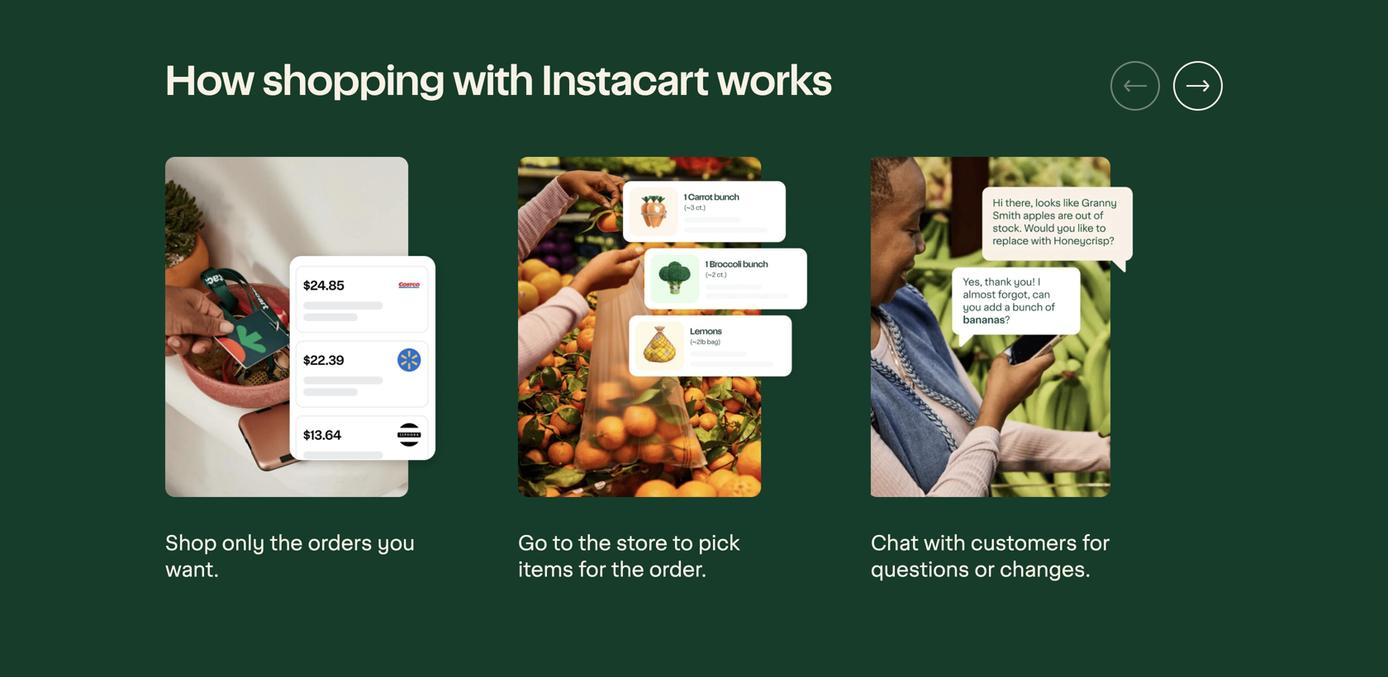 Task type: locate. For each thing, give the bounding box(es) containing it.
you
[[377, 533, 415, 554]]

go
[[518, 533, 548, 554]]

pick
[[698, 533, 740, 554]]

store
[[616, 533, 668, 554]]

only
[[222, 533, 265, 554]]

the left store
[[578, 533, 611, 554]]

to
[[553, 533, 573, 554], [673, 533, 693, 554]]

how shopping with instacart works
[[165, 62, 832, 102]]

to up order.
[[673, 533, 693, 554]]

chat
[[871, 533, 919, 554]]

with inside chat with customers for questions or changes.
[[924, 533, 966, 554]]

for up changes.
[[1082, 533, 1110, 554]]

shopping
[[263, 62, 445, 102]]

0 horizontal spatial to
[[553, 533, 573, 554]]

shop
[[165, 533, 217, 554]]

0 horizontal spatial for
[[579, 559, 606, 581]]

changes.
[[1000, 559, 1091, 581]]

for
[[1082, 533, 1110, 554], [579, 559, 606, 581]]

0 vertical spatial for
[[1082, 533, 1110, 554]]

1 horizontal spatial for
[[1082, 533, 1110, 554]]

1 horizontal spatial with
[[924, 533, 966, 554]]

questions
[[871, 559, 969, 581]]

customers
[[971, 533, 1077, 554]]

order.
[[649, 559, 707, 581]]

1 horizontal spatial to
[[673, 533, 693, 554]]

the inside shop only the orders you want.
[[270, 533, 303, 554]]

chat with customers for questions or changes. image
[[871, 157, 1168, 497]]

the
[[270, 533, 303, 554], [578, 533, 611, 554], [611, 559, 644, 581]]

instacart
[[542, 62, 709, 102]]

with
[[453, 62, 533, 102], [924, 533, 966, 554]]

1 vertical spatial for
[[579, 559, 606, 581]]

shop only the orders you want.
[[165, 533, 415, 581]]

want.
[[165, 559, 219, 581]]

for right items
[[579, 559, 606, 581]]

to right the go
[[553, 533, 573, 554]]

0 horizontal spatial with
[[453, 62, 533, 102]]

for inside go to the store to pick items for the order.
[[579, 559, 606, 581]]

the right only
[[270, 533, 303, 554]]

how
[[165, 62, 255, 102]]

1 vertical spatial with
[[924, 533, 966, 554]]



Task type: describe. For each thing, give the bounding box(es) containing it.
chat with customers for questions or changes.
[[871, 533, 1110, 581]]

works
[[717, 62, 832, 102]]

go to the store to pick items for the order.
[[518, 533, 740, 581]]

shop only the orders you want. image
[[165, 157, 463, 497]]

the for store
[[578, 533, 611, 554]]

for inside chat with customers for questions or changes.
[[1082, 533, 1110, 554]]

1 to from the left
[[553, 533, 573, 554]]

the down store
[[611, 559, 644, 581]]

or
[[975, 559, 995, 581]]

2 to from the left
[[673, 533, 693, 554]]

the for orders
[[270, 533, 303, 554]]

go to the store to pick items for the order. image
[[518, 157, 815, 497]]

0 vertical spatial with
[[453, 62, 533, 102]]

items
[[518, 559, 574, 581]]

orders
[[308, 533, 372, 554]]



Task type: vqa. For each thing, say whether or not it's contained in the screenshot.
for within the Go to the store to pick items for the order.
yes



